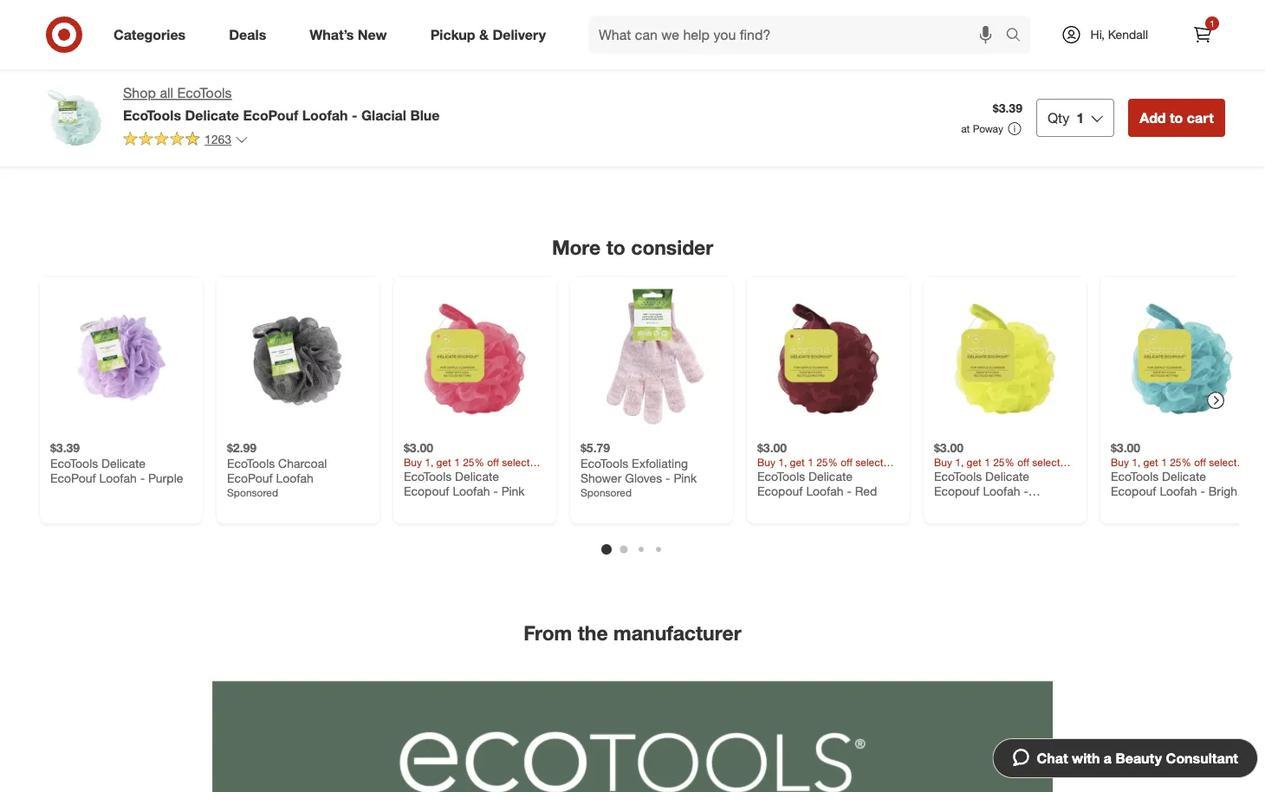 Task type: locate. For each thing, give the bounding box(es) containing it.
bonsai
[[630, 45, 668, 61]]

0 vertical spatial to
[[1170, 109, 1183, 126]]

sponsored
[[227, 486, 278, 499], [581, 486, 632, 499]]

0 horizontal spatial sponsored
[[227, 486, 278, 499]]

1 right kendall
[[1210, 18, 1215, 29]]

delicate
[[185, 106, 239, 123], [101, 455, 146, 471], [455, 468, 499, 484], [809, 468, 853, 484], [985, 468, 1029, 484], [1162, 468, 1206, 484]]

$5.79
[[581, 440, 610, 455]]

ecopouf for ecotools delicate ecopouf loofah - bright blue
[[1111, 484, 1156, 499]]

reg inside $47.99 reg $59.99 sale lego classic lots of bricks creative building toys set 11030
[[385, 32, 400, 45]]

$39.99
[[562, 17, 598, 32]]

1 vertical spatial to
[[606, 235, 625, 259]]

set right 'décor'
[[634, 61, 652, 76]]

1 horizontal spatial pink
[[674, 471, 697, 486]]

0 horizontal spatial reg
[[385, 32, 400, 45]]

set right toys
[[412, 76, 431, 91]]

ecopouf inside ecotools delicate ecopouf loofah - red
[[757, 484, 803, 499]]

ecopouf
[[404, 484, 449, 499], [757, 484, 803, 499], [934, 484, 980, 499], [1111, 484, 1156, 499]]

$3.00
[[404, 440, 433, 455], [757, 440, 787, 455], [934, 440, 964, 455], [1111, 440, 1140, 455]]

0 horizontal spatial to
[[606, 235, 625, 259]]

2 $3.00 from the left
[[757, 440, 787, 455]]

loofah inside ecotools delicate ecopouf loofah - pink
[[453, 484, 490, 499]]

lego down $47.99
[[385, 45, 417, 61]]

1 ecopouf from the left
[[404, 484, 449, 499]]

ecopouf inside ecotools delicate ecopouf loofah - chartreuse
[[934, 484, 980, 499]]

$6.59
[[756, 32, 782, 45]]

ecotools delicate ecopouf loofah - red
[[757, 468, 877, 499]]

a
[[1104, 750, 1112, 766]]

ecopouf inside ecotools delicate ecopouf loofah - pink
[[404, 484, 449, 499]]

1 horizontal spatial sponsored
[[581, 486, 632, 499]]

1 horizontal spatial reg
[[738, 32, 753, 45]]

$2.99
[[227, 440, 257, 455]]

delicate inside ecotools delicate ecopouf loofah - pink
[[455, 468, 499, 484]]

ecotools inside '$2.99 ecotools charcoal ecopouf loofah sponsored'
[[227, 455, 275, 471]]

from
[[524, 621, 572, 645]]

1 vertical spatial 1
[[1077, 109, 1084, 126]]

pink
[[674, 471, 697, 486], [502, 484, 525, 499]]

1 vertical spatial blue
[[1111, 499, 1135, 514]]

-
[[352, 106, 357, 123], [140, 471, 145, 486], [666, 471, 670, 486], [493, 484, 498, 499], [847, 484, 852, 499], [1024, 484, 1028, 499], [1201, 484, 1205, 499]]

$3.00 up ecotools delicate ecopouf loofah - pink
[[404, 440, 433, 455]]

2 reg from the left
[[738, 32, 753, 45]]

1 horizontal spatial to
[[1170, 109, 1183, 126]]

delicate inside ecotools delicate ecopouf loofah - red
[[809, 468, 853, 484]]

1 right qty
[[1077, 109, 1084, 126]]

1 vertical spatial $3.39
[[50, 440, 80, 455]]

ecopouf inside '$2.99 ecotools charcoal ecopouf loofah sponsored'
[[227, 471, 273, 486]]

ecotools inside ecotools delicate ecopouf loofah - bright blue
[[1111, 468, 1159, 484]]

2 sponsored from the left
[[581, 486, 632, 499]]

ecotools delicate ecopouf loofah - chartreuse image
[[934, 288, 1076, 430]]

3 $3.00 from the left
[[934, 440, 964, 455]]

pickup
[[430, 26, 475, 43]]

- inside "$5.79 ecotools exfoliating shower gloves - pink sponsored"
[[666, 471, 670, 486]]

1 horizontal spatial lego
[[562, 45, 594, 61]]

- inside shop all ecotools ecotools delicate ecopouf loofah - glacial blue
[[352, 106, 357, 123]]

image of ecotools delicate ecopouf loofah - glacial blue image
[[40, 83, 109, 153]]

off
[[780, 46, 792, 59]]

0 horizontal spatial pink
[[502, 484, 525, 499]]

reg inside $4.99 reg $6.59
[[738, 32, 753, 45]]

0 horizontal spatial set
[[412, 76, 431, 91]]

loofah inside ecotools delicate ecopouf loofah - red
[[806, 484, 844, 499]]

0 horizontal spatial blue
[[410, 106, 440, 123]]

to
[[1170, 109, 1183, 126], [606, 235, 625, 259]]

1 horizontal spatial 1
[[1210, 18, 1215, 29]]

delivery
[[493, 26, 546, 43]]

more to consider
[[552, 235, 713, 259]]

delicate inside shop all ecotools ecotools delicate ecopouf loofah - glacial blue
[[185, 106, 239, 123]]

1 reg from the left
[[385, 32, 400, 45]]

0 vertical spatial $3.39
[[993, 101, 1022, 116]]

or
[[832, 46, 842, 59]]

$3.00 for ecotools delicate ecopouf loofah - bright blue
[[1111, 440, 1140, 455]]

ecotools delicate ecopouf loofah - chartreuse
[[934, 468, 1029, 514]]

1 lego from the left
[[385, 45, 417, 61]]

1 horizontal spatial set
[[634, 61, 652, 76]]

1 horizontal spatial $3.39
[[993, 101, 1022, 116]]

25%
[[756, 46, 777, 59]]

$5.79 ecotools exfoliating shower gloves - pink sponsored
[[581, 440, 697, 499]]

sponsored down $2.99
[[227, 486, 278, 499]]

1 sponsored from the left
[[227, 486, 278, 499]]

tree
[[671, 45, 694, 61]]

sponsored down $5.79
[[581, 486, 632, 499]]

of
[[490, 45, 501, 61]]

ecopouf inside ecotools delicate ecopouf loofah - bright blue
[[1111, 484, 1156, 499]]

$47.99 reg $59.99 sale lego classic lots of bricks creative building toys set 11030
[[385, 17, 514, 91]]

to right add
[[1170, 109, 1183, 126]]

chat with a beauty consultant
[[1037, 750, 1238, 766]]

lego inside $47.99 reg $59.99 sale lego classic lots of bricks creative building toys set 11030
[[385, 45, 417, 61]]

$3.00 up ecotools delicate ecopouf loofah - chartreuse in the right bottom of the page
[[934, 440, 964, 455]]

to right more
[[606, 235, 625, 259]]

set
[[634, 61, 652, 76], [412, 76, 431, 91]]

reg for $4.99
[[738, 32, 753, 45]]

reg for $47.99
[[385, 32, 400, 45]]

ecopouf
[[243, 106, 298, 123], [50, 471, 96, 486], [227, 471, 273, 486]]

book
[[738, 59, 762, 72]]

to inside button
[[1170, 109, 1183, 126]]

with
[[1072, 750, 1100, 766]]

delicate for ecotools delicate ecopouf loofah - pink
[[455, 468, 499, 484]]

0 horizontal spatial lego
[[385, 45, 417, 61]]

poway
[[973, 122, 1003, 135]]

delicate inside ecotools delicate ecopouf loofah - bright blue
[[1162, 468, 1206, 484]]

0 vertical spatial blue
[[410, 106, 440, 123]]

1 horizontal spatial blue
[[1111, 499, 1135, 514]]

lego down $39.99
[[562, 45, 594, 61]]

bright
[[1209, 484, 1241, 499]]

1 $3.00 from the left
[[404, 440, 433, 455]]

lego inside 'lego icons bonsai tree home décor set 10281'
[[562, 45, 594, 61]]

reg left $59.99
[[385, 32, 400, 45]]

0 vertical spatial 1
[[1210, 18, 1215, 29]]

4 $3.00 from the left
[[1111, 440, 1140, 455]]

new
[[358, 26, 387, 43]]

qty
[[1048, 109, 1070, 126]]

4 ecopouf from the left
[[1111, 484, 1156, 499]]

- inside ecotools delicate ecopouf loofah - chartreuse
[[1024, 484, 1028, 499]]

chat with a beauty consultant button
[[993, 738, 1258, 778]]

set inside $47.99 reg $59.99 sale lego classic lots of bricks creative building toys set 11030
[[412, 76, 431, 91]]

one
[[795, 46, 812, 59]]

$3.00 up ecotools delicate ecopouf loofah - red
[[757, 440, 787, 455]]

$3.00 up ecotools delicate ecopouf loofah - bright blue
[[1111, 440, 1140, 455]]

1263 link
[[123, 131, 249, 151]]

ecotools
[[177, 84, 232, 101], [123, 106, 181, 123], [50, 455, 98, 471], [227, 455, 275, 471], [581, 455, 628, 471], [404, 468, 452, 484], [757, 468, 805, 484], [934, 468, 982, 484], [1111, 468, 1159, 484]]

2 ecopouf from the left
[[757, 484, 803, 499]]

0 horizontal spatial 1
[[1077, 109, 1084, 126]]

delicate inside ecotools delicate ecopouf loofah - chartreuse
[[985, 468, 1029, 484]]

blue inside shop all ecotools ecotools delicate ecopouf loofah - glacial blue
[[410, 106, 440, 123]]

reg left $6.59
[[738, 32, 753, 45]]

- inside ecotools delicate ecopouf loofah - pink
[[493, 484, 498, 499]]

add to cart button
[[1128, 99, 1225, 137]]

ecopouf for $2.99 ecotools charcoal ecopouf loofah sponsored
[[227, 471, 273, 486]]

ecopouf inside $3.39 ecotools delicate ecopouf loofah - purple
[[50, 471, 96, 486]]

reg
[[385, 32, 400, 45], [738, 32, 753, 45]]

1
[[1210, 18, 1215, 29], [1077, 109, 1084, 126]]

purple
[[148, 471, 183, 486]]

pickup & delivery
[[430, 26, 546, 43]]

glacial
[[361, 106, 406, 123]]

0 horizontal spatial $3.39
[[50, 440, 80, 455]]

exfoliating
[[632, 455, 688, 471]]

ecotools inside ecotools delicate ecopouf loofah - red
[[757, 468, 805, 484]]

delicate for ecotools delicate ecopouf loofah - chartreuse
[[985, 468, 1029, 484]]

home
[[562, 61, 594, 76]]

ecotools inside ecotools delicate ecopouf loofah - pink
[[404, 468, 452, 484]]

&
[[479, 26, 489, 43]]

ecotools delicate ecopouf loofah - red image
[[757, 288, 899, 430]]

$3.39
[[993, 101, 1022, 116], [50, 440, 80, 455]]

lego
[[385, 45, 417, 61], [562, 45, 594, 61]]

1263
[[205, 132, 231, 147]]

$3.39 inside $3.39 ecotools delicate ecopouf loofah - purple
[[50, 440, 80, 455]]

3 ecopouf from the left
[[934, 484, 980, 499]]

2 lego from the left
[[562, 45, 594, 61]]



Task type: vqa. For each thing, say whether or not it's contained in the screenshot.
Shop All Ecotools Ecotools Delicate Ecopouf Loofah - Glacial Blue
yes



Task type: describe. For each thing, give the bounding box(es) containing it.
lego icons bonsai tree home décor set 10281
[[562, 45, 694, 76]]

- inside ecotools delicate ecopouf loofah - bright blue
[[1201, 484, 1205, 499]]

loofah inside '$2.99 ecotools charcoal ecopouf loofah sponsored'
[[276, 471, 313, 486]]

$3.39 for $3.39
[[993, 101, 1022, 116]]

from the manufacturer
[[524, 621, 741, 645]]

gloves
[[625, 471, 662, 486]]

beauty
[[1116, 750, 1162, 766]]

$3.39 for $3.39 ecotools delicate ecopouf loofah - purple
[[50, 440, 80, 455]]

toy
[[815, 46, 829, 59]]

what's new
[[310, 26, 387, 43]]

10281
[[655, 61, 689, 76]]

hi,
[[1091, 27, 1105, 42]]

ecotools inside "$5.79 ecotools exfoliating shower gloves - pink sponsored"
[[581, 455, 628, 471]]

sponsored inside '$2.99 ecotools charcoal ecopouf loofah sponsored'
[[227, 486, 278, 499]]

ecotools inside $3.39 ecotools delicate ecopouf loofah - purple
[[50, 455, 98, 471]]

loofah inside shop all ecotools ecotools delicate ecopouf loofah - glacial blue
[[302, 106, 348, 123]]

deals link
[[214, 16, 288, 54]]

$47.99
[[385, 17, 421, 32]]

ecopouf inside shop all ecotools ecotools delicate ecopouf loofah - glacial blue
[[243, 106, 298, 123]]

what's
[[310, 26, 354, 43]]

- inside ecotools delicate ecopouf loofah - red
[[847, 484, 852, 499]]

to for consider
[[606, 235, 625, 259]]

manufacturer
[[613, 621, 741, 645]]

11030
[[434, 76, 468, 91]]

ecopouf for ecotools delicate ecopouf loofah - pink
[[404, 484, 449, 499]]

add
[[1140, 109, 1166, 126]]

What can we help you find? suggestions appear below search field
[[588, 16, 1010, 54]]

kendall
[[1108, 27, 1148, 42]]

shop all ecotools ecotools delicate ecopouf loofah - glacial blue
[[123, 84, 440, 123]]

kids'
[[844, 46, 866, 59]]

$3.39 ecotools delicate ecopouf loofah - purple
[[50, 440, 183, 486]]

classic
[[421, 45, 460, 61]]

delicate inside $3.39 ecotools delicate ecopouf loofah - purple
[[101, 455, 146, 471]]

ecopouf for $3.39 ecotools delicate ecopouf loofah - purple
[[50, 471, 96, 486]]

$59.99
[[403, 32, 434, 45]]

ecotools delicate ecopouf loofah - bright blue image
[[1111, 288, 1253, 430]]

$4.99
[[738, 17, 768, 32]]

to for cart
[[1170, 109, 1183, 126]]

ecotools delicate ecopouf loofah - pink
[[404, 468, 525, 499]]

toys
[[385, 76, 409, 91]]

creative
[[422, 61, 467, 76]]

consultant
[[1166, 750, 1238, 766]]

- inside $3.39 ecotools delicate ecopouf loofah - purple
[[140, 471, 145, 486]]

25% off one toy or kids' book
[[738, 46, 866, 72]]

set inside 'lego icons bonsai tree home décor set 10281'
[[634, 61, 652, 76]]

sponsored inside "$5.79 ecotools exfoliating shower gloves - pink sponsored"
[[581, 486, 632, 499]]

loofah inside $3.39 ecotools delicate ecopouf loofah - purple
[[99, 471, 137, 486]]

$3.00 for ecotools delicate ecopouf loofah - red
[[757, 440, 787, 455]]

pink inside "$5.79 ecotools exfoliating shower gloves - pink sponsored"
[[674, 471, 697, 486]]

ecopouf for ecotools delicate ecopouf loofah - red
[[757, 484, 803, 499]]

building
[[470, 61, 514, 76]]

search button
[[998, 16, 1040, 57]]

deals
[[229, 26, 266, 43]]

pickup & delivery link
[[416, 16, 568, 54]]

$3.00 for ecotools delicate ecopouf loofah - pink
[[404, 440, 433, 455]]

at poway
[[961, 122, 1003, 135]]

categories link
[[99, 16, 207, 54]]

search
[[998, 28, 1040, 45]]

ecotools exfoliating shower gloves - pink image
[[581, 288, 723, 430]]

what's new link
[[295, 16, 409, 54]]

sale
[[437, 32, 457, 45]]

delicate for ecotools delicate ecopouf loofah - bright blue
[[1162, 468, 1206, 484]]

loofah inside ecotools delicate ecopouf loofah - chartreuse
[[983, 484, 1020, 499]]

bricks
[[385, 61, 419, 76]]

ecopouf for ecotools delicate ecopouf loofah - chartreuse
[[934, 484, 980, 499]]

ecotools inside ecotools delicate ecopouf loofah - chartreuse
[[934, 468, 982, 484]]

at
[[961, 122, 970, 135]]

1 link
[[1184, 16, 1222, 54]]

lots
[[463, 45, 487, 61]]

icons
[[597, 45, 627, 61]]

chartreuse
[[934, 499, 995, 514]]

shower
[[581, 471, 622, 486]]

hi, kendall
[[1091, 27, 1148, 42]]

add to cart
[[1140, 109, 1214, 126]]

chat
[[1037, 750, 1068, 766]]

ecotools charcoal ecopouf loofah image
[[227, 288, 369, 430]]

cart
[[1187, 109, 1214, 126]]

blue inside ecotools delicate ecopouf loofah - bright blue
[[1111, 499, 1135, 514]]

$3.00 for ecotools delicate ecopouf loofah - chartreuse
[[934, 440, 964, 455]]

ecotools delicate ecopouf loofah - pink image
[[404, 288, 546, 430]]

$4.99 reg $6.59
[[738, 17, 782, 45]]

delicate for ecotools delicate ecopouf loofah - red
[[809, 468, 853, 484]]

shop
[[123, 84, 156, 101]]

charcoal
[[278, 455, 327, 471]]

the
[[578, 621, 608, 645]]

categories
[[114, 26, 186, 43]]

décor
[[598, 61, 630, 76]]

consider
[[631, 235, 713, 259]]

loofah inside ecotools delicate ecopouf loofah - bright blue
[[1160, 484, 1197, 499]]

$2.99 ecotools charcoal ecopouf loofah sponsored
[[227, 440, 327, 499]]

more
[[552, 235, 601, 259]]

ecotools delicate ecopouf loofah - bright blue
[[1111, 468, 1241, 514]]

pink inside ecotools delicate ecopouf loofah - pink
[[502, 484, 525, 499]]

1 inside 1 link
[[1210, 18, 1215, 29]]

ecotools delicate ecopouf loofah - purple image
[[50, 288, 192, 430]]

red
[[855, 484, 877, 499]]

all
[[160, 84, 173, 101]]

qty 1
[[1048, 109, 1084, 126]]



